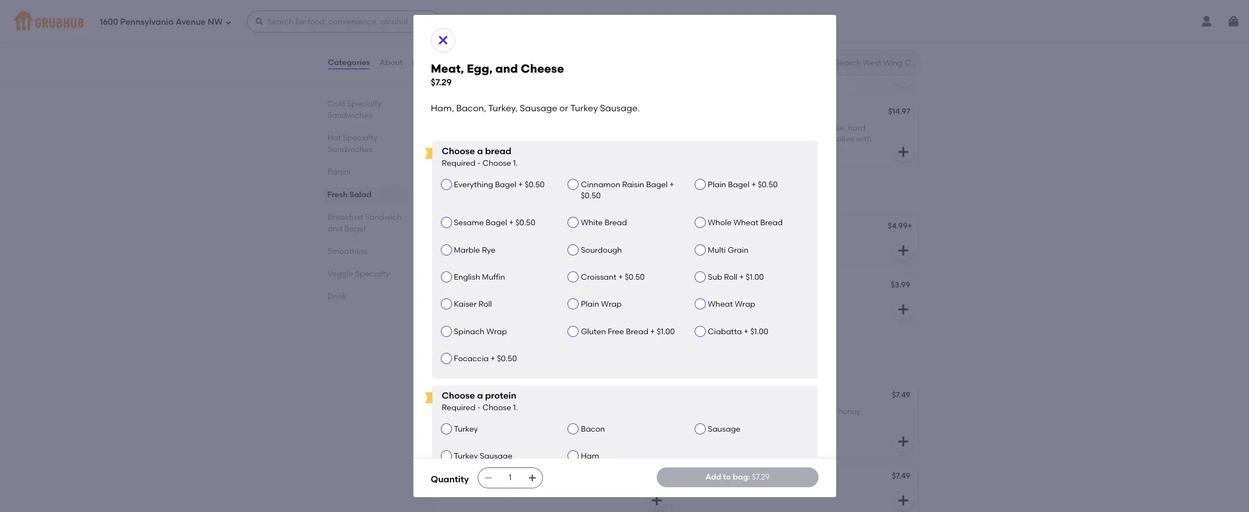 Task type: vqa. For each thing, say whether or not it's contained in the screenshot.
the left flavors
no



Task type: locate. For each thing, give the bounding box(es) containing it.
bagel with cream cheese up wheat wrap
[[686, 281, 785, 291]]

to
[[723, 472, 731, 482]]

multi grain
[[708, 245, 749, 255]]

tomato,
[[686, 42, 717, 52]]

cucumber, up vinaigrette.
[[746, 42, 786, 52]]

2 juice, from the left
[[789, 488, 809, 497]]

0 horizontal spatial egg
[[440, 222, 454, 232]]

0 horizontal spatial kalamata
[[482, 134, 519, 144]]

- for protein
[[477, 403, 481, 412]]

choose
[[442, 146, 475, 156], [483, 158, 511, 168], [442, 391, 475, 401], [483, 403, 511, 412]]

turkey, down the meat, egg, and cheese $7.29
[[488, 103, 518, 113]]

1 vertical spatial add
[[706, 472, 722, 482]]

roll
[[724, 273, 738, 282], [479, 300, 492, 309]]

1 bagel with cream cheese from the top
[[686, 281, 785, 291]]

sandwiches for hot
[[327, 145, 372, 154]]

1 kalamata from the left
[[482, 134, 519, 144]]

0 vertical spatial sandwiches
[[327, 111, 372, 120]]

1 vertical spatial egg,
[[463, 281, 480, 291]]

1 vertical spatial specialty
[[343, 133, 377, 143]]

$7.29 inside the meat, egg, and cheese $7.29
[[431, 77, 452, 88]]

0 vertical spatial yogurt,
[[810, 407, 836, 416]]

cheese,
[[458, 123, 487, 133], [818, 123, 846, 133]]

1 horizontal spatial kalamata
[[798, 134, 836, 144]]

bagel right sesame in the left top of the page
[[486, 218, 507, 228]]

spinach wrap
[[454, 327, 507, 336]]

veggie
[[327, 269, 353, 279]]

banana, for blueberries,
[[732, 488, 764, 497]]

1 horizontal spatial wrap
[[601, 300, 622, 309]]

turkey
[[570, 103, 598, 113], [561, 297, 585, 306], [454, 425, 478, 434], [454, 452, 478, 461]]

-
[[477, 158, 481, 168], [477, 403, 481, 412]]

0 horizontal spatial cheese,
[[458, 123, 487, 133]]

ham,
[[431, 103, 454, 113], [440, 297, 460, 306]]

with inside tomato, carrot, cucumber, with romaine lettuce, balsamic vinaigrette.
[[788, 42, 803, 52]]

egg, inside the meat, egg, and cheese $7.29
[[467, 62, 493, 75]]

0 vertical spatial boiled
[[509, 123, 532, 133]]

sesame
[[454, 218, 484, 228]]

smoothies for school
[[484, 392, 524, 401]]

ham, bacon, turkey, sausage or turkey sausage. up egg,
[[431, 103, 640, 113]]

1 vertical spatial caesar
[[440, 65, 467, 74]]

bread right the white
[[605, 218, 627, 228]]

romaine inside shredded parmesan, house croutons, with romaine lettuce, caesar dressing.
[[494, 53, 525, 63]]

low inside two bananas, peanutbutter, low fat yogurt, honey.
[[547, 407, 560, 416]]

dressing. right cheese
[[792, 146, 825, 155]]

2 kalamata from the left
[[798, 134, 836, 144]]

1 vertical spatial a
[[477, 391, 483, 401]]

0 horizontal spatial breakfast
[[327, 213, 363, 222]]

bacon, down meat, egg, and cheese at the left
[[462, 297, 488, 306]]

day up bananas,
[[467, 392, 482, 401]]

kalamata inside "grilled chicken breast, bacon, blue cheese, hard boiled ege. avocado, tomato, kalamata olive with romain lettuce, blue cheese dressing."
[[798, 134, 836, 144]]

salad
[[469, 27, 491, 36], [464, 108, 486, 117], [350, 190, 372, 199]]

veggie specialty tab
[[327, 268, 404, 280]]

ham, bacon, turkey, sausage or turkey sausage.
[[431, 103, 640, 113], [440, 297, 622, 306]]

0 vertical spatial breakfast
[[431, 189, 488, 203]]

2 egg from the left
[[686, 222, 701, 232]]

yogurt, for strawberries, orange juice, low fat yogurt, honey.
[[568, 488, 594, 497]]

meat, down shredded
[[431, 62, 464, 75]]

sandwiches inside cold specialty sandwiches
[[327, 111, 372, 120]]

2 vertical spatial salad
[[350, 190, 372, 199]]

1 horizontal spatial blue
[[800, 123, 816, 133]]

$7.49 for blueberries, banana, apple juice, honey.
[[892, 471, 911, 481]]

and inside breakfast sandwich and bagel
[[327, 224, 342, 233]]

dressing. inside feta cheese, hard boiled egg, tomato, red pepper, cucumber, kalamata olive, with romaine lettuce, balsamic vinaigrette dressing.
[[519, 146, 553, 155]]

1 hard from the left
[[489, 123, 507, 133]]

+ inside "cinnamon raisin bagel + $0.50"
[[670, 180, 674, 189]]

smoothies up whey
[[431, 347, 492, 360]]

1 cheese, from the left
[[458, 123, 487, 133]]

1 horizontal spatial plain
[[708, 180, 726, 189]]

breakfast
[[431, 189, 488, 203], [327, 213, 363, 222]]

fat
[[562, 407, 572, 416], [798, 407, 808, 416], [556, 488, 566, 497]]

specialty right hot
[[343, 133, 377, 143]]

required inside choose a protein required - choose 1.
[[442, 403, 476, 412]]

svg image
[[255, 17, 264, 26], [225, 19, 232, 26], [436, 34, 450, 47], [897, 70, 910, 83], [897, 244, 910, 257], [484, 474, 493, 482], [528, 474, 537, 482], [897, 494, 910, 507]]

yogurt, for one banana, blueberries, low fat yogurt, honey.
[[810, 407, 836, 416]]

0 horizontal spatial tomato,
[[552, 123, 582, 133]]

a for protein
[[477, 391, 483, 401]]

sausage down meat, egg, and cheese at the left
[[517, 297, 550, 306]]

0 vertical spatial add
[[431, 362, 444, 370]]

2 1. from the top
[[513, 403, 518, 412]]

2 caesar from the top
[[440, 65, 467, 74]]

smoothies up two bananas, peanutbutter, low fat yogurt, honey.
[[484, 392, 524, 401]]

1 vertical spatial breakfast
[[327, 213, 363, 222]]

0 vertical spatial $7.29
[[431, 77, 452, 88]]

1 vertical spatial blue
[[745, 146, 761, 155]]

0 vertical spatial cucumber,
[[746, 42, 786, 52]]

1 required from the top
[[442, 158, 476, 168]]

and left cinnamon
[[551, 189, 573, 203]]

0 vertical spatial protein
[[464, 362, 487, 370]]

ham, up feta
[[431, 103, 454, 113]]

0 vertical spatial required
[[442, 158, 476, 168]]

boiled
[[509, 123, 532, 133], [686, 134, 710, 144]]

0 vertical spatial romaine
[[805, 42, 836, 52]]

cinnamon raisin bagel + $0.50
[[581, 180, 674, 201]]

tomato, down "bacon,"
[[767, 134, 797, 144]]

hard inside feta cheese, hard boiled egg, tomato, red pepper, cucumber, kalamata olive, with romaine lettuce, balsamic vinaigrette dressing.
[[489, 123, 507, 133]]

0 vertical spatial a
[[477, 146, 483, 156]]

2 vertical spatial specialty
[[355, 269, 390, 279]]

reviews
[[412, 58, 443, 67]]

1 vertical spatial bagel with cream cheese
[[686, 297, 784, 306]]

bacon, up feta
[[456, 103, 486, 113]]

plain bagel + $0.50
[[708, 180, 778, 189]]

2 horizontal spatial romaine
[[805, 42, 836, 52]]

bagel
[[495, 180, 517, 189], [646, 180, 668, 189], [728, 180, 750, 189], [576, 189, 610, 203], [486, 218, 507, 228], [344, 224, 366, 233], [686, 281, 708, 291], [686, 297, 708, 306]]

bacon,
[[456, 103, 486, 113], [462, 297, 488, 306]]

fat inside two bananas, peanutbutter, low fat yogurt, honey.
[[562, 407, 572, 416]]

turkey down bananas,
[[454, 425, 478, 434]]

2 vertical spatial romaine
[[559, 134, 590, 144]]

focaccia
[[454, 354, 489, 363]]

1. inside choose a bread required - choose 1.
[[513, 158, 518, 168]]

turkey up happy
[[454, 452, 478, 461]]

sausage up egg,
[[520, 103, 558, 113]]

0 vertical spatial tomato,
[[552, 123, 582, 133]]

0 horizontal spatial wrap
[[487, 327, 507, 336]]

required down school
[[442, 403, 476, 412]]

an
[[499, 362, 507, 370]]

kalamata
[[482, 134, 519, 144], [798, 134, 836, 144]]

protein inside smoothies add whey protein for an additional charge.
[[464, 362, 487, 370]]

cheese, inside "grilled chicken breast, bacon, blue cheese, hard boiled ege. avocado, tomato, kalamata olive with romain lettuce, blue cheese dressing."
[[818, 123, 846, 133]]

1 horizontal spatial yogurt,
[[568, 488, 594, 497]]

egg inside button
[[440, 222, 454, 232]]

2 a from the top
[[477, 391, 483, 401]]

low for blueberries,
[[783, 407, 796, 416]]

breakfast sandwich and bagel inside 'tab'
[[327, 213, 402, 233]]

honey. inside two bananas, peanutbutter, low fat yogurt, honey.
[[468, 418, 492, 428]]

two bananas, peanutbutter, low fat yogurt, honey.
[[440, 407, 572, 428]]

0 horizontal spatial roll
[[479, 300, 492, 309]]

yogurt,
[[810, 407, 836, 416], [440, 418, 466, 428], [568, 488, 594, 497]]

blue down "avocado,"
[[745, 146, 761, 155]]

0 horizontal spatial romaine
[[494, 53, 525, 63]]

0 vertical spatial or
[[560, 103, 568, 113]]

protein
[[464, 362, 487, 370], [485, 391, 517, 401]]

sausage up happy day smoothies
[[480, 452, 513, 461]]

0 vertical spatial specialty
[[347, 99, 382, 108]]

1 horizontal spatial or
[[560, 103, 568, 113]]

choose a protein required - choose 1.
[[442, 391, 518, 412]]

smoothies tab
[[327, 246, 404, 257]]

sandwiches inside 'hot specialty sandwiches'
[[327, 145, 372, 154]]

1 1. from the top
[[513, 158, 518, 168]]

and down the parmesan,
[[496, 62, 518, 75]]

lettuce, up search west wing cafe - penn ave search box
[[838, 42, 866, 52]]

meat, for meat, egg, and cheese
[[440, 281, 461, 291]]

ciabatta + $1.00
[[708, 327, 769, 336]]

drink tab
[[327, 291, 404, 302]]

sausage down blueberries,
[[708, 425, 741, 434]]

- down vinaigrette
[[477, 158, 481, 168]]

1 vertical spatial cream
[[727, 297, 753, 306]]

breakfast sandwich and bagel up the sesame bagel + $0.50
[[431, 189, 610, 203]]

lettuce, inside feta cheese, hard boiled egg, tomato, red pepper, cucumber, kalamata olive, with romaine lettuce, balsamic vinaigrette dressing.
[[592, 134, 620, 144]]

hard inside "grilled chicken breast, bacon, blue cheese, hard boiled ege. avocado, tomato, kalamata olive with romain lettuce, blue cheese dressing."
[[848, 123, 866, 133]]

1 vertical spatial $7.29
[[643, 280, 661, 289]]

charge.
[[543, 362, 568, 370]]

1 horizontal spatial cheese,
[[818, 123, 846, 133]]

salad right fresh at the top of the page
[[350, 190, 372, 199]]

cream down sub roll + $1.00
[[727, 297, 753, 306]]

kalamata up vinaigrette
[[482, 134, 519, 144]]

1 a from the top
[[477, 146, 483, 156]]

1 vertical spatial boiled
[[686, 134, 710, 144]]

1 horizontal spatial hard
[[848, 123, 866, 133]]

smoothies up veggie
[[327, 247, 367, 256]]

meat, inside the meat, egg, and cheese $7.29
[[431, 62, 464, 75]]

choose a bread required - choose 1.
[[442, 146, 518, 168]]

sourdough
[[581, 245, 622, 255]]

specialty up drink tab
[[355, 269, 390, 279]]

salad for parmesan,
[[469, 27, 491, 36]]

honey. for one banana, blueberries, low fat yogurt, honey.
[[838, 407, 862, 416]]

1 horizontal spatial breakfast
[[431, 189, 488, 203]]

2 cheese, from the left
[[818, 123, 846, 133]]

and
[[496, 62, 518, 75], [551, 189, 573, 203], [703, 222, 718, 232], [327, 224, 342, 233], [482, 281, 497, 291]]

meat, egg, and cheese
[[440, 281, 527, 291]]

- inside choose a protein required - choose 1.
[[477, 403, 481, 412]]

1 vertical spatial day
[[467, 472, 482, 482]]

turkey, down meat, egg, and cheese at the left
[[490, 297, 515, 306]]

1 vertical spatial roll
[[479, 300, 492, 309]]

Search West Wing Cafe - Penn Ave search field
[[834, 58, 918, 68]]

yogurt, inside two bananas, peanutbutter, low fat yogurt, honey.
[[440, 418, 466, 428]]

breast,
[[744, 123, 770, 133]]

svg image for grilled chicken breast, bacon, blue cheese, hard boiled ege. avocado, tomato, kalamata olive with romain lettuce, blue cheese dressing.
[[897, 145, 910, 158]]

dressing. down olive,
[[519, 146, 553, 155]]

smoothies up the blueberries, banana, apple juice, honey.
[[728, 472, 767, 482]]

- down school day smoothies
[[477, 403, 481, 412]]

egg for egg and cheese
[[686, 222, 701, 232]]

$7.29
[[431, 77, 452, 88], [643, 280, 661, 289], [752, 472, 770, 482]]

hard
[[489, 123, 507, 133], [848, 123, 866, 133]]

ham
[[581, 452, 599, 461]]

smoothies up orange
[[484, 472, 524, 482]]

0 vertical spatial sandwich
[[491, 189, 548, 203]]

blue right "bacon,"
[[800, 123, 816, 133]]

1 vertical spatial salad
[[464, 108, 486, 117]]

1 vertical spatial cucumber,
[[440, 134, 480, 144]]

$0.50 inside "cinnamon raisin bagel + $0.50"
[[581, 191, 601, 201]]

bread
[[605, 218, 627, 228], [761, 218, 783, 228], [626, 327, 649, 336]]

sesame bagel + $0.50
[[454, 218, 536, 228]]

lettuce, down 'house' at the left top of page
[[527, 53, 555, 63]]

low right orange
[[541, 488, 554, 497]]

1. down vinaigrette
[[513, 158, 518, 168]]

$3.99
[[891, 280, 911, 289]]

0 vertical spatial meat,
[[431, 62, 464, 75]]

day up strawberries,
[[467, 472, 482, 482]]

meat, up kaiser at the left bottom of page
[[440, 281, 461, 291]]

banana, down bag:
[[732, 488, 764, 497]]

lettuce, down the ege.
[[715, 146, 743, 155]]

bread down plain bagel + $0.50
[[761, 218, 783, 228]]

1 vertical spatial -
[[477, 403, 481, 412]]

day for school
[[467, 392, 482, 401]]

hot specialty sandwiches
[[327, 133, 377, 154]]

0 horizontal spatial dressing.
[[469, 65, 502, 74]]

bagel up whole wheat bread
[[728, 180, 750, 189]]

sandwiches for cold
[[327, 111, 372, 120]]

ham, down english
[[440, 297, 460, 306]]

1 horizontal spatial add
[[706, 472, 722, 482]]

low right blueberries,
[[783, 407, 796, 416]]

turkey sausage
[[454, 452, 513, 461]]

low for peanutbutter,
[[547, 407, 560, 416]]

smoothies inside smoothies add whey protein for an additional charge.
[[431, 347, 492, 360]]

0 vertical spatial bagel with cream cheese
[[686, 281, 785, 291]]

0 horizontal spatial plain
[[581, 300, 599, 309]]

1 vertical spatial protein
[[485, 391, 517, 401]]

1 horizontal spatial romaine
[[559, 134, 590, 144]]

egg, up kaiser roll
[[463, 281, 480, 291]]

$7.29 up gluten free bread + $1.00
[[643, 280, 661, 289]]

1 vertical spatial bacon,
[[462, 297, 488, 306]]

sausage. up pepper,
[[600, 103, 640, 113]]

plain for plain bagel + $0.50
[[708, 180, 726, 189]]

egg
[[440, 222, 454, 232], [686, 222, 701, 232]]

fat for juice,
[[556, 488, 566, 497]]

plain up gluten
[[581, 300, 599, 309]]

wrap
[[601, 300, 622, 309], [735, 300, 756, 309], [487, 327, 507, 336]]

1 vertical spatial yogurt,
[[440, 418, 466, 428]]

sandwich down fresh salad tab
[[365, 213, 402, 222]]

0 horizontal spatial blue
[[745, 146, 761, 155]]

panini tab
[[327, 166, 404, 178]]

egg for egg
[[440, 222, 454, 232]]

2 required from the top
[[442, 403, 476, 412]]

1 sandwiches from the top
[[327, 111, 372, 120]]

kalamata left olive
[[798, 134, 836, 144]]

a inside choose a protein required - choose 1.
[[477, 391, 483, 401]]

bagel up smoothies tab
[[344, 224, 366, 233]]

required inside choose a bread required - choose 1.
[[442, 158, 476, 168]]

required down balsamic
[[442, 158, 476, 168]]

- inside choose a bread required - choose 1.
[[477, 158, 481, 168]]

0 vertical spatial plain
[[708, 180, 726, 189]]

sandwich up the sesame bagel + $0.50
[[491, 189, 548, 203]]

lettuce, inside tomato, carrot, cucumber, with romaine lettuce, balsamic vinaigrette.
[[838, 42, 866, 52]]

banana,
[[704, 407, 736, 416], [732, 488, 764, 497]]

sausage. down croissant
[[587, 297, 622, 306]]

1. inside choose a protein required - choose 1.
[[513, 403, 518, 412]]

1 caesar from the top
[[440, 27, 467, 36]]

2 vertical spatial yogurt,
[[568, 488, 594, 497]]

protein left for
[[464, 362, 487, 370]]

0 horizontal spatial wheat
[[708, 300, 733, 309]]

meat, egg, and cheese $7.29
[[431, 62, 564, 88]]

breakfast sandwich and bagel down fresh salad tab
[[327, 213, 402, 233]]

0 horizontal spatial $7.29
[[431, 77, 452, 88]]

a inside choose a bread required - choose 1.
[[477, 146, 483, 156]]

1 - from the top
[[477, 158, 481, 168]]

cream up wheat wrap
[[728, 281, 754, 291]]

1.
[[513, 158, 518, 168], [513, 403, 518, 412]]

0 vertical spatial ham, bacon, turkey, sausage or turkey sausage.
[[431, 103, 640, 113]]

blueberries,
[[686, 488, 730, 497]]

romain
[[686, 146, 713, 155]]

boiled inside "grilled chicken breast, bacon, blue cheese, hard boiled ege. avocado, tomato, kalamata olive with romain lettuce, blue cheese dressing."
[[686, 134, 710, 144]]

protein inside choose a protein required - choose 1.
[[485, 391, 517, 401]]

0 vertical spatial bacon,
[[456, 103, 486, 113]]

everything
[[454, 180, 493, 189]]

house
[[520, 42, 543, 52]]

panini
[[327, 167, 350, 177]]

whey
[[446, 362, 463, 370]]

bread for whole wheat bread
[[761, 218, 783, 228]]

2 - from the top
[[477, 403, 481, 412]]

salad up the parmesan,
[[469, 27, 491, 36]]

veggie specialty
[[327, 269, 390, 279]]

0 horizontal spatial sandwich
[[365, 213, 402, 222]]

roll for kaiser
[[479, 300, 492, 309]]

1. for bread
[[513, 158, 518, 168]]

0 horizontal spatial cucumber,
[[440, 134, 480, 144]]

with inside "grilled chicken breast, bacon, blue cheese, hard boiled ege. avocado, tomato, kalamata olive with romain lettuce, blue cheese dressing."
[[856, 134, 872, 144]]

+
[[519, 180, 523, 189], [670, 180, 674, 189], [752, 180, 756, 189], [509, 218, 514, 228], [908, 221, 912, 231], [619, 273, 623, 282], [740, 273, 744, 282], [651, 327, 655, 336], [744, 327, 749, 336], [491, 354, 495, 363]]

caesar salad
[[440, 27, 491, 36]]

tomato, left red
[[552, 123, 582, 133]]

1 horizontal spatial boiled
[[686, 134, 710, 144]]

day for happy
[[467, 472, 482, 482]]

2 horizontal spatial dressing.
[[792, 146, 825, 155]]

0 vertical spatial salad
[[469, 27, 491, 36]]

wrap up "ciabatta + $1.00"
[[735, 300, 756, 309]]

additional
[[509, 362, 542, 370]]

0 vertical spatial caesar
[[440, 27, 467, 36]]

1 horizontal spatial cucumber,
[[746, 42, 786, 52]]

bagel with cream cheese
[[686, 281, 785, 291], [686, 297, 784, 306]]

or left plain wrap
[[552, 297, 559, 306]]

vinaigrette
[[476, 146, 517, 155]]

1 vertical spatial meat,
[[440, 281, 461, 291]]

caesar
[[440, 27, 467, 36], [440, 65, 467, 74]]

wrap down croissant + $0.50
[[601, 300, 622, 309]]

0 vertical spatial roll
[[724, 273, 738, 282]]

2 sandwiches from the top
[[327, 145, 372, 154]]

0 horizontal spatial add
[[431, 362, 444, 370]]

caesar inside shredded parmesan, house croutons, with romaine lettuce, caesar dressing.
[[440, 65, 467, 74]]

1 vertical spatial banana,
[[732, 488, 764, 497]]

2 horizontal spatial yogurt,
[[810, 407, 836, 416]]

tomato,
[[552, 123, 582, 133], [767, 134, 797, 144]]

boiled down grilled
[[686, 134, 710, 144]]

hot
[[327, 133, 341, 143]]

1 horizontal spatial roll
[[724, 273, 738, 282]]

sub
[[708, 273, 722, 282]]

specialty inside 'hot specialty sandwiches'
[[343, 133, 377, 143]]

egg, for meat, egg, and cheese
[[463, 281, 480, 291]]

specialty right cold
[[347, 99, 382, 108]]

2 horizontal spatial wrap
[[735, 300, 756, 309]]

1 vertical spatial required
[[442, 403, 476, 412]]

breakfast down 'fresh salad'
[[327, 213, 363, 222]]

wrap up smoothies add whey protein for an additional charge.
[[487, 327, 507, 336]]

dressing. down the parmesan,
[[469, 65, 502, 74]]

a left bread on the top left
[[477, 146, 483, 156]]

$7.29 down reviews
[[431, 77, 452, 88]]

bagel with cream cheese down sub roll + $1.00
[[686, 297, 784, 306]]

0 horizontal spatial juice,
[[519, 488, 539, 497]]

0 vertical spatial banana,
[[704, 407, 736, 416]]

a up bananas,
[[477, 391, 483, 401]]

bread right free on the left of the page
[[626, 327, 649, 336]]

add left whey
[[431, 362, 444, 370]]

$7.49
[[892, 390, 911, 400], [646, 471, 664, 481], [892, 471, 911, 481]]

dressing. inside shredded parmesan, house croutons, with romaine lettuce, caesar dressing.
[[469, 65, 502, 74]]

1 horizontal spatial tomato,
[[767, 134, 797, 144]]

banana, for one
[[704, 407, 736, 416]]

vinaigrette.
[[723, 53, 765, 63]]

svg image for one banana, blueberries, low fat yogurt, honey.
[[897, 435, 910, 448]]

ciabatta
[[708, 327, 742, 336]]

svg image for strawberries, orange juice, low fat yogurt, honey.
[[650, 494, 663, 507]]

hot specialty sandwiches tab
[[327, 132, 404, 155]]

$7.29 up the blueberries, banana, apple juice, honey.
[[752, 472, 770, 482]]

svg image
[[1228, 15, 1241, 28], [897, 145, 910, 158], [897, 303, 910, 316], [897, 435, 910, 448], [650, 494, 663, 507]]

one
[[686, 407, 702, 416]]

specialty inside cold specialty sandwiches
[[347, 99, 382, 108]]

school day smoothies image
[[588, 384, 671, 456]]

a for bread
[[477, 146, 483, 156]]

1 vertical spatial sausage.
[[587, 297, 622, 306]]

add to bag: $7.29
[[706, 472, 770, 482]]

sandwiches down cold
[[327, 111, 372, 120]]

dressing. inside "grilled chicken breast, bacon, blue cheese, hard boiled ege. avocado, tomato, kalamata olive with romain lettuce, blue cheese dressing."
[[792, 146, 825, 155]]

1 egg from the left
[[440, 222, 454, 232]]

roll down meat, egg, and cheese at the left
[[479, 300, 492, 309]]

egg up marble
[[440, 222, 454, 232]]

and down fresh at the top of the page
[[327, 224, 342, 233]]

with inside shredded parmesan, house croutons, with romaine lettuce, caesar dressing.
[[476, 53, 492, 63]]

wheat up the ciabatta
[[708, 300, 733, 309]]

tomato, carrot, cucumber, with romaine lettuce, balsamic vinaigrette. button
[[680, 20, 918, 91]]

add left the to
[[706, 472, 722, 482]]

smoothies
[[327, 247, 367, 256], [431, 347, 492, 360], [484, 392, 524, 401], [484, 472, 524, 482], [728, 472, 767, 482]]

low right peanutbutter,
[[547, 407, 560, 416]]

sandwiches down hot
[[327, 145, 372, 154]]

juice, right 'apple' in the bottom right of the page
[[789, 488, 809, 497]]

0 horizontal spatial yogurt,
[[440, 418, 466, 428]]

1 vertical spatial wheat
[[708, 300, 733, 309]]

bagel right everything
[[495, 180, 517, 189]]

egg, down the parmesan,
[[467, 62, 493, 75]]

or
[[560, 103, 568, 113], [552, 297, 559, 306]]

2 horizontal spatial $7.29
[[752, 472, 770, 482]]

2 hard from the left
[[848, 123, 866, 133]]

fresh salad tab
[[327, 189, 404, 200]]

add
[[431, 362, 444, 370], [706, 472, 722, 482]]

roll right sub
[[724, 273, 738, 282]]

blue moon smoothies
[[686, 472, 767, 482]]

juice,
[[519, 488, 539, 497], [789, 488, 809, 497]]



Task type: describe. For each thing, give the bounding box(es) containing it.
two
[[440, 407, 455, 416]]

required for choose a bread
[[442, 158, 476, 168]]

breakfast sandwich and bagel tab
[[327, 211, 404, 235]]

honey. for two bananas, peanutbutter, low fat yogurt, honey.
[[468, 418, 492, 428]]

bacon,
[[772, 123, 798, 133]]

and up "multi"
[[703, 222, 718, 232]]

honey. for strawberries, orange juice, low fat yogurt, honey.
[[596, 488, 620, 497]]

red
[[584, 123, 596, 133]]

$1.00 down grain
[[746, 273, 764, 282]]

chicken
[[713, 123, 742, 133]]

0 vertical spatial wheat
[[734, 218, 759, 228]]

2 vertical spatial $7.29
[[752, 472, 770, 482]]

bread
[[485, 146, 512, 156]]

1600
[[100, 17, 118, 27]]

fat for blueberries,
[[798, 407, 808, 416]]

1 vertical spatial turkey,
[[490, 297, 515, 306]]

$4.99 +
[[888, 221, 912, 231]]

croutons,
[[440, 53, 475, 63]]

kalamata inside feta cheese, hard boiled egg, tomato, red pepper, cucumber, kalamata olive, with romaine lettuce, balsamic vinaigrette dressing.
[[482, 134, 519, 144]]

whole
[[708, 218, 732, 228]]

tomato, inside feta cheese, hard boiled egg, tomato, red pepper, cucumber, kalamata olive, with romaine lettuce, balsamic vinaigrette dressing.
[[552, 123, 582, 133]]

parmesan,
[[478, 42, 518, 52]]

with inside feta cheese, hard boiled egg, tomato, red pepper, cucumber, kalamata olive, with romaine lettuce, balsamic vinaigrette dressing.
[[541, 134, 557, 144]]

lettuce, inside shredded parmesan, house croutons, with romaine lettuce, caesar dressing.
[[527, 53, 555, 63]]

plain wrap
[[581, 300, 622, 309]]

bagel left wheat wrap
[[686, 297, 708, 306]]

Input item quantity number field
[[498, 468, 522, 488]]

greek salad
[[440, 108, 486, 117]]

grilled
[[686, 123, 711, 133]]

romaine inside tomato, carrot, cucumber, with romaine lettuce, balsamic vinaigrette.
[[805, 42, 836, 52]]

drink
[[327, 292, 347, 301]]

marble rye
[[454, 245, 496, 255]]

specialty for cold specialty sandwiches
[[347, 99, 382, 108]]

cucumber, inside tomato, carrot, cucumber, with romaine lettuce, balsamic vinaigrette.
[[746, 42, 786, 52]]

categories button
[[327, 43, 371, 83]]

lettuce, inside "grilled chicken breast, bacon, blue cheese, hard boiled ege. avocado, tomato, kalamata olive with romain lettuce, blue cheese dressing."
[[715, 146, 743, 155]]

1 juice, from the left
[[519, 488, 539, 497]]

bananas,
[[457, 407, 492, 416]]

and right english
[[482, 281, 497, 291]]

$1.00 right free on the left of the page
[[657, 327, 675, 336]]

bagel up the white
[[576, 189, 610, 203]]

1 vertical spatial ham, bacon, turkey, sausage or turkey sausage.
[[440, 297, 622, 306]]

raisin
[[622, 180, 645, 189]]

tomato, inside "grilled chicken breast, bacon, blue cheese, hard boiled ege. avocado, tomato, kalamata olive with romain lettuce, blue cheese dressing."
[[767, 134, 797, 144]]

free
[[608, 327, 624, 336]]

0 vertical spatial breakfast sandwich and bagel
[[431, 189, 610, 203]]

$4.99
[[888, 221, 908, 231]]

turkey up red
[[570, 103, 598, 113]]

1 horizontal spatial sandwich
[[491, 189, 548, 203]]

focaccia + $0.50
[[454, 354, 517, 363]]

0 horizontal spatial or
[[552, 297, 559, 306]]

1 horizontal spatial $7.29
[[643, 280, 661, 289]]

cheese, inside feta cheese, hard boiled egg, tomato, red pepper, cucumber, kalamata olive, with romaine lettuce, balsamic vinaigrette dressing.
[[458, 123, 487, 133]]

shredded
[[440, 42, 476, 52]]

svg image inside main navigation navigation
[[1228, 15, 1241, 28]]

boiled inside feta cheese, hard boiled egg, tomato, red pepper, cucumber, kalamata olive, with romaine lettuce, balsamic vinaigrette dressing.
[[509, 123, 532, 133]]

strawberries, orange juice, low fat yogurt, honey.
[[440, 488, 620, 497]]

balsamic
[[440, 146, 474, 155]]

pennsylvania
[[120, 17, 174, 27]]

bread for gluten free bread + $1.00
[[626, 327, 649, 336]]

plain for plain wrap
[[581, 300, 599, 309]]

yogurt, for two bananas, peanutbutter, low fat yogurt, honey.
[[440, 418, 466, 428]]

blueberries,
[[738, 407, 781, 416]]

fresh salad
[[327, 190, 372, 199]]

1 vertical spatial ham,
[[440, 297, 460, 306]]

multi
[[708, 245, 726, 255]]

1600 pennsylvania avenue nw
[[100, 17, 223, 27]]

0 vertical spatial sausage.
[[600, 103, 640, 113]]

sub roll + $1.00
[[708, 273, 764, 282]]

croissant
[[581, 273, 617, 282]]

main navigation navigation
[[0, 0, 1250, 43]]

sandwich inside breakfast sandwich and bagel
[[365, 213, 402, 222]]

0 vertical spatial ham,
[[431, 103, 454, 113]]

choose down bread on the top left
[[483, 158, 511, 168]]

white bread
[[581, 218, 627, 228]]

low for juice,
[[541, 488, 554, 497]]

fat for peanutbutter,
[[562, 407, 572, 416]]

egg, for meat, egg, and cheese $7.29
[[467, 62, 493, 75]]

required for choose a protein
[[442, 403, 476, 412]]

smoothies inside tab
[[327, 247, 367, 256]]

wrap for spinach wrap
[[487, 327, 507, 336]]

add inside smoothies add whey protein for an additional charge.
[[431, 362, 444, 370]]

shredded parmesan, house croutons, with romaine lettuce, caesar dressing.
[[440, 42, 555, 74]]

romaine inside feta cheese, hard boiled egg, tomato, red pepper, cucumber, kalamata olive, with romaine lettuce, balsamic vinaigrette dressing.
[[559, 134, 590, 144]]

white
[[581, 218, 603, 228]]

feta
[[440, 123, 457, 133]]

$1.00 right the ciabatta
[[751, 327, 769, 336]]

marble
[[454, 245, 480, 255]]

breakfast inside 'tab'
[[327, 213, 363, 222]]

salad for cheese,
[[464, 108, 486, 117]]

bacon
[[581, 425, 605, 434]]

0 vertical spatial cream
[[728, 281, 754, 291]]

salad inside fresh salad tab
[[350, 190, 372, 199]]

happy
[[440, 472, 465, 482]]

kaiser
[[454, 300, 477, 309]]

smoothies for blue
[[728, 472, 767, 482]]

cold
[[327, 99, 345, 108]]

moon
[[705, 472, 726, 482]]

cucumber, inside feta cheese, hard boiled egg, tomato, red pepper, cucumber, kalamata olive, with romaine lettuce, balsamic vinaigrette dressing.
[[440, 134, 480, 144]]

0 vertical spatial turkey,
[[488, 103, 518, 113]]

roll for sub
[[724, 273, 738, 282]]

$7.49 for one banana, blueberries, low fat yogurt, honey.
[[892, 390, 911, 400]]

gluten
[[581, 327, 606, 336]]

svg image for bagel with cream cheese
[[897, 303, 910, 316]]

feta cheese, hard boiled egg, tomato, red pepper, cucumber, kalamata olive, with romaine lettuce, balsamic vinaigrette dressing.
[[440, 123, 627, 155]]

happy day smoothies
[[440, 472, 524, 482]]

balsamic
[[686, 53, 721, 63]]

english
[[454, 273, 480, 282]]

cold specialty sandwiches tab
[[327, 98, 404, 121]]

school
[[440, 392, 465, 401]]

egg and cheese
[[686, 222, 748, 232]]

smoothies add whey protein for an additional charge.
[[431, 347, 568, 370]]

spinach
[[454, 327, 485, 336]]

$14.97
[[889, 107, 911, 116]]

greek
[[440, 108, 463, 117]]

for
[[489, 362, 497, 370]]

pepper,
[[598, 123, 627, 133]]

blueberries, banana, apple juice, honey.
[[686, 488, 835, 497]]

egg,
[[534, 123, 550, 133]]

2 bagel with cream cheese from the top
[[686, 297, 784, 306]]

turkey down croissant
[[561, 297, 585, 306]]

0 vertical spatial blue
[[800, 123, 816, 133]]

quantity
[[431, 474, 469, 485]]

reviews button
[[412, 43, 443, 83]]

choose up two
[[442, 391, 475, 401]]

meat, for meat, egg, and cheese $7.29
[[431, 62, 464, 75]]

tomato, carrot, cucumber, with romaine lettuce, balsamic vinaigrette.
[[686, 42, 866, 63]]

specialty for veggie specialty
[[355, 269, 390, 279]]

cinnamon
[[581, 180, 621, 189]]

wheat wrap
[[708, 300, 756, 309]]

bagel inside "cinnamon raisin bagel + $0.50"
[[646, 180, 668, 189]]

specialty for hot specialty sandwiches
[[343, 133, 377, 143]]

bagel up wheat wrap
[[686, 281, 708, 291]]

olive
[[837, 134, 854, 144]]

wrap for plain wrap
[[601, 300, 622, 309]]

bagel inside breakfast sandwich and bagel
[[344, 224, 366, 233]]

and inside the meat, egg, and cheese $7.29
[[496, 62, 518, 75]]

- for bread
[[477, 158, 481, 168]]

bag:
[[733, 472, 750, 482]]

avocado,
[[730, 134, 765, 144]]

wrap for wheat wrap
[[735, 300, 756, 309]]

egg button
[[433, 215, 671, 265]]

ege.
[[712, 134, 728, 144]]

choose down feta
[[442, 146, 475, 156]]

cheese inside the meat, egg, and cheese $7.29
[[521, 62, 564, 75]]

muffin
[[482, 273, 505, 282]]

smoothies for happy
[[484, 472, 524, 482]]

choose down school day smoothies
[[483, 403, 511, 412]]

1. for protein
[[513, 403, 518, 412]]

grilled chicken breast, bacon, blue cheese, hard boiled ege. avocado, tomato, kalamata olive with romain lettuce, blue cheese dressing.
[[686, 123, 872, 155]]

about button
[[379, 43, 403, 83]]

$7.49 for strawberries, orange juice, low fat yogurt, honey.
[[646, 471, 664, 481]]

categories
[[328, 58, 370, 67]]

avenue
[[176, 17, 206, 27]]

olive,
[[521, 134, 540, 144]]



